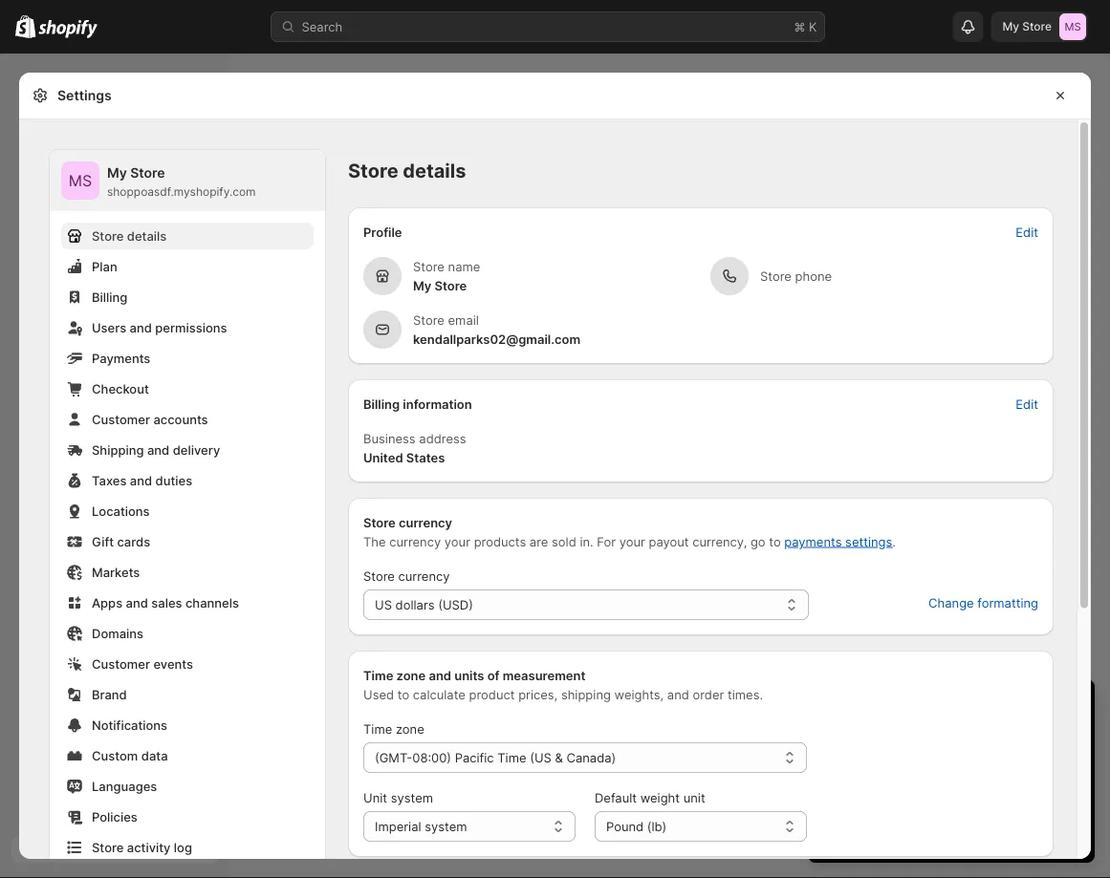 Task type: vqa. For each thing, say whether or not it's contained in the screenshot.
Enter Time text field
no



Task type: locate. For each thing, give the bounding box(es) containing it.
customer down checkout
[[92, 412, 150, 427]]

domains link
[[61, 621, 314, 647]]

customer down the domains
[[92, 657, 150, 672]]

your up features
[[1044, 770, 1070, 784]]

1 horizontal spatial my
[[413, 278, 431, 293]]

languages
[[92, 779, 157, 794]]

to
[[769, 534, 781, 549], [397, 687, 409, 702], [966, 770, 977, 784]]

my left my store icon
[[1002, 20, 1019, 33]]

⌘ k
[[794, 19, 817, 34]]

data
[[141, 749, 168, 763]]

order
[[693, 687, 724, 702]]

1 vertical spatial to
[[397, 687, 409, 702]]

customer accounts
[[92, 412, 208, 427]]

0 vertical spatial details
[[403, 159, 466, 183]]

1 vertical spatial currency
[[389, 534, 441, 549]]

0 vertical spatial to
[[769, 534, 781, 549]]

and down customer accounts
[[147, 443, 169, 458]]

0 horizontal spatial store details
[[92, 229, 167, 243]]

users
[[92, 320, 126, 335]]

08:00)
[[412, 751, 451, 765]]

store currency the currency your products are sold in. for your payout currency, go to payments settings .
[[363, 515, 896, 549]]

my for my store
[[1002, 20, 1019, 33]]

of
[[487, 668, 500, 683]]

my store image
[[1059, 13, 1086, 40]]

zone up the (gmt-
[[396, 722, 424, 737]]

0 horizontal spatial my
[[107, 165, 127, 181]]

business address united states
[[363, 431, 466, 465]]

to customize your online store and add bonus features
[[842, 770, 1070, 804]]

1 horizontal spatial to
[[769, 534, 781, 549]]

shipping and delivery
[[92, 443, 220, 458]]

store currency
[[363, 569, 450, 584]]

billing up business
[[363, 397, 400, 412]]

store details up plan
[[92, 229, 167, 243]]

1 vertical spatial system
[[425, 819, 467, 834]]

store left 'name'
[[413, 259, 444, 274]]

your right for
[[619, 534, 645, 549]]

delivery
[[173, 443, 220, 458]]

apps and sales channels
[[92, 596, 239, 610]]

name
[[448, 259, 480, 274]]

time for time zone and units of measurement used to calculate product prices, shipping weights, and order times.
[[363, 668, 393, 683]]

2 edit from the top
[[1016, 397, 1038, 412]]

store up profile
[[348, 159, 398, 183]]

system up imperial system
[[391, 791, 433, 806]]

change formatting button
[[917, 590, 1050, 617]]

time inside time zone and units of measurement used to calculate product prices, shipping weights, and order times.
[[363, 668, 393, 683]]

edit button for billing information
[[1004, 391, 1050, 418]]

customer
[[92, 412, 150, 427], [92, 657, 150, 672]]

0 horizontal spatial billing
[[92, 290, 127, 305]]

shipping and delivery link
[[61, 437, 314, 464]]

store details up profile
[[348, 159, 466, 183]]

1 vertical spatial time
[[363, 722, 392, 737]]

details
[[403, 159, 466, 183], [127, 229, 167, 243]]

0 vertical spatial billing
[[92, 290, 127, 305]]

your inside to customize your online store and add bonus features
[[1044, 770, 1070, 784]]

events
[[153, 657, 193, 672]]

2 vertical spatial currency
[[398, 569, 450, 584]]

0 vertical spatial edit
[[1016, 225, 1038, 240]]

checkout
[[92, 381, 149, 396]]

store inside store email kendallparks02@gmail.com
[[413, 313, 444, 327]]

email
[[448, 313, 479, 327]]

customer for customer accounts
[[92, 412, 150, 427]]

information
[[403, 397, 472, 412]]

1 vertical spatial my
[[107, 165, 127, 181]]

2 vertical spatial to
[[966, 770, 977, 784]]

billing inside shop settings menu element
[[92, 290, 127, 305]]

edit
[[1016, 225, 1038, 240], [1016, 397, 1038, 412]]

prices,
[[518, 687, 558, 702]]

0 vertical spatial currency
[[399, 515, 452, 530]]

domains
[[92, 626, 143, 641]]

calculate
[[413, 687, 466, 702]]

1 edit button from the top
[[1004, 219, 1050, 246]]

to inside the store currency the currency your products are sold in. for your payout currency, go to payments settings .
[[769, 534, 781, 549]]

1 customer from the top
[[92, 412, 150, 427]]

store up shoppoasdf.myshopify.com
[[130, 165, 165, 181]]

store inside my store shoppoasdf.myshopify.com
[[130, 165, 165, 181]]

1 horizontal spatial billing
[[363, 397, 400, 412]]

notifications
[[92, 718, 167, 733]]

1 vertical spatial customer
[[92, 657, 150, 672]]

store left phone
[[760, 269, 792, 283]]

2 horizontal spatial to
[[966, 770, 977, 784]]

2 edit button from the top
[[1004, 391, 1050, 418]]

time up the (gmt-
[[363, 722, 392, 737]]

change formatting
[[928, 596, 1038, 610]]

0 vertical spatial my
[[1002, 20, 1019, 33]]

to up the bonus
[[966, 770, 977, 784]]

1 vertical spatial billing
[[363, 397, 400, 412]]

measurement
[[503, 668, 586, 683]]

1 horizontal spatial store details
[[348, 159, 466, 183]]

0 vertical spatial time
[[363, 668, 393, 683]]

edit button
[[1004, 219, 1050, 246], [1004, 391, 1050, 418]]

zone up calculate at the left
[[396, 668, 426, 683]]

time up used
[[363, 668, 393, 683]]

&
[[555, 751, 563, 765]]

1 vertical spatial edit
[[1016, 397, 1038, 412]]

zone inside time zone and units of measurement used to calculate product prices, shipping weights, and order times.
[[396, 668, 426, 683]]

my up store email kendallparks02@gmail.com
[[413, 278, 431, 293]]

1 vertical spatial zone
[[396, 722, 424, 737]]

time
[[363, 668, 393, 683], [363, 722, 392, 737], [497, 751, 526, 765]]

1 vertical spatial details
[[127, 229, 167, 243]]

and
[[130, 320, 152, 335], [147, 443, 169, 458], [130, 473, 152, 488], [126, 596, 148, 610], [429, 668, 451, 683], [667, 687, 689, 702], [914, 789, 936, 804]]

gift cards link
[[61, 529, 314, 556]]

payments settings link
[[784, 534, 892, 549]]

settings
[[57, 87, 112, 104]]

store up the
[[363, 515, 396, 530]]

dialog
[[1099, 73, 1110, 860]]

online
[[842, 789, 877, 804]]

1 vertical spatial store details
[[92, 229, 167, 243]]

(gmt-
[[375, 751, 412, 765]]

store name my store
[[413, 259, 480, 293]]

your left products
[[444, 534, 470, 549]]

log
[[174, 840, 192, 855]]

0 horizontal spatial to
[[397, 687, 409, 702]]

my store shoppoasdf.myshopify.com
[[107, 165, 256, 199]]

time left the (us
[[497, 751, 526, 765]]

customer for customer events
[[92, 657, 150, 672]]

1 vertical spatial edit button
[[1004, 391, 1050, 418]]

are
[[530, 534, 548, 549]]

states
[[406, 450, 445, 465]]

0 vertical spatial customer
[[92, 412, 150, 427]]

2 horizontal spatial my
[[1002, 20, 1019, 33]]

custom data
[[92, 749, 168, 763]]

times.
[[728, 687, 763, 702]]

to right used
[[397, 687, 409, 702]]

zone for time zone and units of measurement used to calculate product prices, shipping weights, and order times.
[[396, 668, 426, 683]]

to right go
[[769, 534, 781, 549]]

1 edit from the top
[[1016, 225, 1038, 240]]

units
[[454, 668, 484, 683]]

users and permissions
[[92, 320, 227, 335]]

2 days left in your trial element
[[808, 730, 1095, 863]]

store details
[[348, 159, 466, 183], [92, 229, 167, 243]]

system right imperial
[[425, 819, 467, 834]]

my store image
[[61, 162, 99, 200]]

store
[[1022, 20, 1052, 33], [348, 159, 398, 183], [130, 165, 165, 181], [92, 229, 124, 243], [413, 259, 444, 274], [760, 269, 792, 283], [435, 278, 467, 293], [413, 313, 444, 327], [363, 515, 396, 530], [363, 569, 395, 584], [92, 840, 124, 855]]

united
[[363, 450, 403, 465]]

1 horizontal spatial your
[[619, 534, 645, 549]]

0 vertical spatial system
[[391, 791, 433, 806]]

billing up users
[[92, 290, 127, 305]]

used
[[363, 687, 394, 702]]

0 vertical spatial edit button
[[1004, 219, 1050, 246]]

kendallparks02@gmail.com
[[413, 332, 580, 347]]

billing for billing
[[92, 290, 127, 305]]

my inside my store shoppoasdf.myshopify.com
[[107, 165, 127, 181]]

shipping
[[92, 443, 144, 458]]

0 vertical spatial zone
[[396, 668, 426, 683]]

edit for profile
[[1016, 225, 1038, 240]]

2 customer from the top
[[92, 657, 150, 672]]

my right ms button
[[107, 165, 127, 181]]

customer accounts link
[[61, 406, 314, 433]]

phone
[[795, 269, 832, 283]]

0 horizontal spatial details
[[127, 229, 167, 243]]

2 horizontal spatial your
[[1044, 770, 1070, 784]]

system
[[391, 791, 433, 806], [425, 819, 467, 834]]

zone
[[396, 668, 426, 683], [396, 722, 424, 737]]

store down 'name'
[[435, 278, 467, 293]]

languages link
[[61, 774, 314, 800]]

0 horizontal spatial your
[[444, 534, 470, 549]]

to inside time zone and units of measurement used to calculate product prices, shipping weights, and order times.
[[397, 687, 409, 702]]

my inside store name my store
[[413, 278, 431, 293]]

2 vertical spatial my
[[413, 278, 431, 293]]

store left email
[[413, 313, 444, 327]]

details inside shop settings menu element
[[127, 229, 167, 243]]

billing for billing information
[[363, 397, 400, 412]]

cards
[[117, 534, 150, 549]]

and left add
[[914, 789, 936, 804]]

payments
[[92, 351, 150, 366]]



Task type: describe. For each thing, give the bounding box(es) containing it.
pound (lb)
[[606, 819, 667, 834]]

brand
[[92, 687, 127, 702]]

time zone and units of measurement used to calculate product prices, shipping weights, and order times.
[[363, 668, 763, 702]]

store details link
[[61, 223, 314, 250]]

policies
[[92, 810, 137, 825]]

weight
[[640, 791, 680, 806]]

go
[[750, 534, 765, 549]]

notifications link
[[61, 712, 314, 739]]

store down 'policies'
[[92, 840, 124, 855]]

search
[[302, 19, 343, 34]]

dollars
[[395, 598, 435, 612]]

to inside to customize your online store and add bonus features
[[966, 770, 977, 784]]

and inside to customize your online store and add bonus features
[[914, 789, 936, 804]]

time for time zone
[[363, 722, 392, 737]]

⌘
[[794, 19, 805, 34]]

in.
[[580, 534, 593, 549]]

currency for store currency
[[398, 569, 450, 584]]

1 horizontal spatial details
[[403, 159, 466, 183]]

store left my store icon
[[1022, 20, 1052, 33]]

weights,
[[614, 687, 664, 702]]

profile
[[363, 225, 402, 240]]

and right apps
[[126, 596, 148, 610]]

users and permissions link
[[61, 315, 314, 341]]

settings
[[845, 534, 892, 549]]

custom
[[92, 749, 138, 763]]

billing link
[[61, 284, 314, 311]]

features
[[1005, 789, 1054, 804]]

and up calculate at the left
[[429, 668, 451, 683]]

default weight unit
[[595, 791, 705, 806]]

store inside the store currency the currency your products are sold in. for your payout currency, go to payments settings .
[[363, 515, 396, 530]]

currency for store currency the currency your products are sold in. for your payout currency, go to payments settings .
[[399, 515, 452, 530]]

canada)
[[566, 751, 616, 765]]

store up plan
[[92, 229, 124, 243]]

checkout link
[[61, 376, 314, 403]]

add
[[940, 789, 962, 804]]

channels
[[185, 596, 239, 610]]

payments
[[784, 534, 842, 549]]

system for unit system
[[391, 791, 433, 806]]

and right 'taxes'
[[130, 473, 152, 488]]

store details inside shop settings menu element
[[92, 229, 167, 243]]

imperial system
[[375, 819, 467, 834]]

formatting
[[977, 596, 1038, 610]]

settings dialog
[[19, 73, 1091, 879]]

taxes and duties link
[[61, 468, 314, 494]]

shopify image
[[15, 15, 36, 38]]

store activity log
[[92, 840, 192, 855]]

store email kendallparks02@gmail.com
[[413, 313, 580, 347]]

and left order
[[667, 687, 689, 702]]

locations
[[92, 504, 150, 519]]

plan link
[[61, 253, 314, 280]]

policies link
[[61, 804, 314, 831]]

my store
[[1002, 20, 1052, 33]]

edit for billing information
[[1016, 397, 1038, 412]]

edit button for profile
[[1004, 219, 1050, 246]]

the
[[363, 534, 386, 549]]

markets link
[[61, 559, 314, 586]]

locations link
[[61, 498, 314, 525]]

store phone
[[760, 269, 832, 283]]

apps and sales channels link
[[61, 590, 314, 617]]

and right users
[[130, 320, 152, 335]]

payments link
[[61, 345, 314, 372]]

0 vertical spatial store details
[[348, 159, 466, 183]]

accounts
[[153, 412, 208, 427]]

pound
[[606, 819, 644, 834]]

markets
[[92, 565, 140, 580]]

(lb)
[[647, 819, 667, 834]]

ms button
[[61, 162, 99, 200]]

(usd)
[[438, 598, 473, 612]]

product
[[469, 687, 515, 702]]

my for my store shoppoasdf.myshopify.com
[[107, 165, 127, 181]]

plan
[[92, 259, 117, 274]]

permissions
[[155, 320, 227, 335]]

activity
[[127, 840, 171, 855]]

2 vertical spatial time
[[497, 751, 526, 765]]

time zone
[[363, 722, 424, 737]]

zone for time zone
[[396, 722, 424, 737]]

us
[[375, 598, 392, 612]]

address
[[419, 431, 466, 446]]

customer events
[[92, 657, 193, 672]]

customize
[[981, 770, 1041, 784]]

unit
[[363, 791, 387, 806]]

shipping
[[561, 687, 611, 702]]

taxes and duties
[[92, 473, 192, 488]]

business
[[363, 431, 416, 446]]

k
[[809, 19, 817, 34]]

pacific
[[455, 751, 494, 765]]

shoppoasdf.myshopify.com
[[107, 185, 256, 199]]

shopify image
[[38, 20, 98, 39]]

unit system
[[363, 791, 433, 806]]

(us
[[530, 751, 552, 765]]

shop settings menu element
[[50, 150, 325, 873]]

store up us
[[363, 569, 395, 584]]

imperial
[[375, 819, 421, 834]]

us dollars (usd)
[[375, 598, 473, 612]]

(gmt-08:00) pacific time (us & canada)
[[375, 751, 616, 765]]

custom data link
[[61, 743, 314, 770]]

system for imperial system
[[425, 819, 467, 834]]



